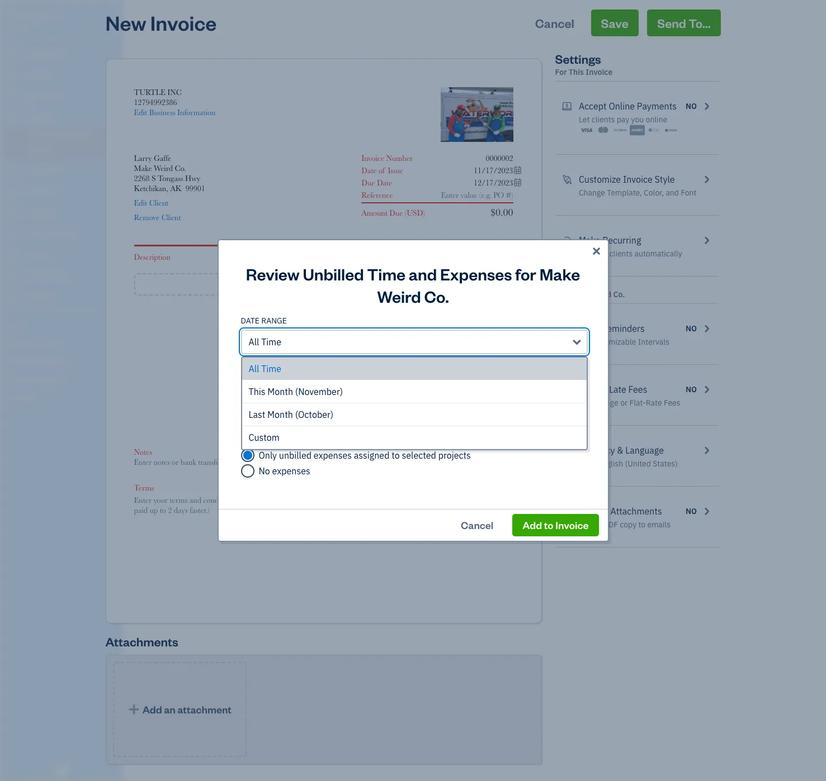 Task type: describe. For each thing, give the bounding box(es) containing it.
choose projects
[[241, 363, 311, 373]]

language
[[625, 445, 664, 456]]

color,
[[644, 188, 664, 198]]

1 horizontal spatial attachments
[[610, 506, 662, 517]]

automatically
[[635, 249, 682, 259]]

add a discount button
[[383, 325, 432, 336]]

of
[[379, 166, 385, 175]]

(united
[[625, 459, 651, 469]]

1 vertical spatial expenses
[[272, 466, 310, 477]]

new invoice
[[105, 10, 217, 36]]

flat-
[[629, 398, 646, 408]]

$0.00 inside 1 project selected enrollment day unbilled amount: $0.00, expenses: $0.00
[[390, 407, 411, 417]]

invoice attachments
[[579, 506, 662, 517]]

a inside subtotal add a discount tax
[[398, 326, 402, 335]]

date of issue
[[361, 166, 403, 175]]

turtle for turtle inc 12794992386 edit business information
[[134, 88, 165, 97]]

edit inside larry gaffe make weird co. 2268 s tongass hwy ketchikan, ak  99901 edit client remove client
[[134, 199, 147, 207]]

remove client button
[[134, 213, 181, 223]]

copy
[[620, 520, 637, 530]]

english
[[598, 459, 623, 469]]

subtotal
[[405, 316, 432, 325]]

unbilled inside 1 project selected enrollment day unbilled amount: $0.00, expenses: $0.00
[[264, 407, 293, 417]]

selected
[[286, 380, 322, 390]]

all time for list box containing all time
[[249, 364, 281, 375]]

tax
[[420, 338, 432, 347]]

1 horizontal spatial fees
[[664, 398, 680, 408]]

currency
[[579, 445, 615, 456]]

invoice inside "button"
[[555, 519, 589, 532]]

rate
[[646, 398, 662, 408]]

charge late fees
[[579, 384, 647, 395]]

chart image
[[7, 271, 21, 282]]

review unbilled time and expenses for make weird co.
[[246, 263, 580, 307]]

last month (october)
[[249, 409, 333, 421]]

$0.00,
[[327, 407, 350, 417]]

paintbrush image
[[562, 173, 572, 186]]

bill
[[579, 249, 590, 259]]

no for accept online payments
[[686, 101, 697, 111]]

date
[[241, 316, 259, 326]]

description
[[134, 253, 170, 262]]

make recurring
[[579, 235, 641, 246]]

Enter an Invoice # text field
[[485, 154, 513, 163]]

projects
[[273, 363, 311, 373]]

customize invoice style
[[579, 174, 675, 185]]

co. inside review unbilled time and expenses for make weird co.
[[424, 286, 449, 307]]

for make weird co.
[[555, 290, 625, 300]]

send to...
[[657, 15, 711, 31]]

Terms text field
[[134, 496, 513, 516]]

add to invoice
[[522, 519, 589, 532]]

new
[[105, 10, 146, 36]]

1 vertical spatial attachments
[[105, 634, 178, 650]]

attach
[[579, 520, 602, 530]]

latereminders image
[[562, 322, 572, 336]]

1 vertical spatial due
[[389, 209, 403, 218]]

(november)
[[295, 386, 343, 398]]

notes
[[134, 448, 152, 457]]

pay
[[617, 115, 629, 125]]

bill your clients automatically
[[579, 249, 682, 259]]

this inside settings for this invoice
[[569, 67, 584, 77]]

save
[[601, 15, 628, 31]]

larry gaffe make weird co. 2268 s tongass hwy ketchikan, ak  99901 edit client remove client
[[134, 154, 205, 222]]

total amount paid
[[390, 360, 432, 381]]

your
[[592, 249, 608, 259]]

all for list box containing all time
[[249, 364, 259, 375]]

add for add to invoice
[[522, 519, 542, 532]]

invoice image
[[7, 112, 21, 124]]

1 vertical spatial usd
[[414, 402, 430, 411]]

expenses:
[[352, 407, 388, 417]]

review
[[246, 263, 300, 285]]

0 vertical spatial (
[[405, 209, 407, 218]]

invoice number
[[361, 154, 413, 163]]

turtle inc owner
[[9, 10, 59, 31]]

recurring
[[602, 235, 641, 246]]

charge
[[579, 384, 607, 395]]

time inside option
[[261, 364, 281, 375]]

refresh image
[[562, 234, 572, 247]]

edit client button
[[134, 198, 168, 208]]

0 vertical spatial clients
[[592, 115, 615, 125]]

reference
[[361, 191, 393, 200]]

12794992386
[[134, 98, 177, 107]]

choose for choose projects
[[241, 363, 271, 373]]

assigned
[[354, 450, 389, 461]]

money image
[[7, 250, 21, 261]]

last
[[249, 409, 265, 421]]

0 vertical spatial )
[[423, 209, 425, 218]]

no for invoice attachments
[[686, 507, 697, 517]]

1 vertical spatial date
[[377, 178, 392, 187]]

due date
[[361, 178, 392, 187]]

dashboard image
[[7, 49, 21, 60]]

at customizable intervals
[[579, 337, 669, 347]]

total
[[415, 360, 432, 369]]

project
[[251, 380, 284, 390]]

turtle for turtle inc owner
[[9, 10, 41, 21]]

let clients pay you online
[[579, 115, 667, 125]]

emails
[[647, 520, 671, 530]]

1 vertical spatial clients
[[609, 249, 633, 259]]

customize
[[579, 174, 621, 185]]

3 chevronright image from the top
[[701, 322, 712, 336]]

co. inside larry gaffe make weird co. 2268 s tongass hwy ketchikan, ak  99901 edit client remove client
[[175, 164, 186, 173]]

you
[[631, 115, 644, 125]]

freshbooks image
[[53, 764, 70, 777]]

2 chevronright image from the top
[[701, 234, 712, 247]]

terms
[[134, 484, 154, 493]]

online
[[609, 101, 635, 112]]

add for add a line
[[305, 277, 325, 291]]

a inside button
[[328, 277, 334, 291]]

all time option
[[242, 358, 586, 381]]

0 vertical spatial amount
[[361, 209, 387, 218]]

currencyandlanguage image
[[562, 444, 572, 457]]

payments
[[637, 101, 677, 112]]

make up latereminders icon
[[569, 290, 588, 300]]

usd,
[[579, 459, 596, 469]]

choose expenses option group
[[241, 435, 588, 478]]

4 chevronright image from the top
[[701, 505, 712, 518]]

this inside option
[[249, 386, 265, 398]]

american express image
[[630, 125, 645, 136]]

time inside review unbilled time and expenses for make weird co.
[[367, 263, 406, 285]]

ketchikan,
[[134, 184, 168, 193]]

percentage
[[579, 398, 618, 408]]

add inside subtotal add a discount tax
[[383, 326, 396, 335]]

send reminders
[[579, 323, 645, 334]]

accept
[[579, 101, 607, 112]]

1 chevronright image from the top
[[701, 173, 712, 186]]

send to... button
[[647, 10, 721, 36]]

3 0.00 from the top
[[499, 360, 513, 369]]

add a line button
[[134, 273, 513, 296]]

save button
[[591, 10, 638, 36]]

font
[[681, 188, 697, 198]]



Task type: locate. For each thing, give the bounding box(es) containing it.
and for expenses
[[409, 263, 437, 285]]

invoice
[[150, 10, 217, 36], [586, 67, 613, 77], [361, 154, 384, 163], [623, 174, 653, 185], [579, 506, 608, 517], [555, 519, 589, 532]]

Notes text field
[[134, 457, 513, 468]]

0 vertical spatial month
[[267, 386, 293, 398]]

1 0.00 from the top
[[499, 316, 513, 325]]

client right remove
[[162, 213, 181, 222]]

cancel button for add to invoice
[[451, 515, 503, 537]]

co. up subtotal
[[424, 286, 449, 307]]

co.
[[175, 164, 186, 173], [424, 286, 449, 307], [613, 290, 625, 300]]

template,
[[607, 188, 642, 198]]

inc for turtle inc 12794992386 edit business information
[[167, 88, 182, 97]]

clients down accept
[[592, 115, 615, 125]]

settings image
[[8, 393, 120, 402]]

&
[[617, 445, 623, 456]]

a left line
[[328, 277, 334, 291]]

1 vertical spatial unbilled
[[264, 407, 293, 417]]

0 vertical spatial due
[[361, 178, 375, 187]]

all down date
[[249, 337, 259, 348]]

1 vertical spatial amount
[[390, 372, 416, 381]]

make down larry
[[134, 164, 152, 173]]

apple pay image
[[647, 125, 662, 136]]

1 vertical spatial add
[[383, 326, 396, 335]]

add inside "button"
[[522, 519, 542, 532]]

client image
[[7, 70, 21, 81]]

1 vertical spatial turtle
[[134, 88, 165, 97]]

0 vertical spatial date
[[361, 166, 377, 175]]

0 horizontal spatial weird
[[154, 164, 173, 173]]

to
[[392, 450, 400, 461], [544, 519, 553, 532], [638, 520, 645, 530]]

2 horizontal spatial add
[[522, 519, 542, 532]]

expenses
[[314, 450, 352, 461], [272, 466, 310, 477]]

DATE RANGE field
[[241, 330, 588, 355]]

inc inside turtle inc 12794992386 edit business information
[[167, 88, 182, 97]]

0 vertical spatial turtle
[[9, 10, 41, 21]]

0 horizontal spatial and
[[409, 263, 437, 285]]

review unbilled time and expenses for make weird co. dialog
[[0, 226, 826, 556]]

send inside button
[[657, 15, 686, 31]]

send up the at
[[579, 323, 599, 334]]

chevronright image for accept online payments
[[701, 100, 712, 113]]

0 vertical spatial and
[[666, 188, 679, 198]]

for inside settings for this invoice
[[555, 67, 567, 77]]

edit inside turtle inc 12794992386 edit business information
[[134, 108, 147, 117]]

expenses down unbilled
[[272, 466, 310, 477]]

subtotal add a discount tax
[[383, 316, 432, 347]]

edit business information button
[[134, 107, 216, 117]]

1 horizontal spatial unbilled
[[303, 263, 364, 285]]

2 vertical spatial chevronright image
[[701, 444, 712, 457]]

0 horizontal spatial a
[[328, 277, 334, 291]]

invoice inside settings for this invoice
[[586, 67, 613, 77]]

to left attach
[[544, 519, 553, 532]]

0 horizontal spatial attachments
[[105, 634, 178, 650]]

make down bill
[[540, 263, 580, 285]]

weird down gaffe
[[154, 164, 173, 173]]

discover image
[[613, 125, 628, 136]]

0 vertical spatial 0.00
[[499, 316, 513, 325]]

all time inside field
[[249, 337, 281, 348]]

0 vertical spatial send
[[657, 15, 686, 31]]

0.00
[[499, 316, 513, 325], [499, 338, 513, 347], [499, 360, 513, 369]]

1 all time from the top
[[249, 337, 281, 348]]

choose up only
[[241, 435, 271, 445]]

0 horizontal spatial expenses
[[272, 466, 310, 477]]

percentage or flat-rate fees
[[579, 398, 680, 408]]

this down settings
[[569, 67, 584, 77]]

1 vertical spatial all
[[249, 364, 259, 375]]

2 vertical spatial time
[[261, 364, 281, 375]]

2 no from the top
[[686, 324, 697, 334]]

0 vertical spatial cancel button
[[525, 10, 584, 36]]

due down reference
[[389, 209, 403, 218]]

1 vertical spatial inc
[[167, 88, 182, 97]]

cancel
[[535, 15, 574, 31], [461, 519, 493, 532]]

1 horizontal spatial (
[[412, 402, 414, 411]]

all up 1
[[249, 364, 259, 375]]

all inside option
[[249, 364, 259, 375]]

weird up send reminders
[[590, 290, 611, 300]]

1 project selected enrollment day unbilled amount: $0.00, expenses: $0.00
[[244, 380, 411, 417]]

month
[[267, 386, 293, 398], [267, 409, 293, 421]]

owner
[[9, 22, 30, 31]]

4 no from the top
[[686, 507, 697, 517]]

0 horizontal spatial cancel button
[[451, 515, 503, 537]]

for
[[555, 67, 567, 77], [555, 290, 567, 300]]

send for send to...
[[657, 15, 686, 31]]

time
[[367, 263, 406, 285], [261, 337, 281, 348], [261, 364, 281, 375]]

2 vertical spatial 0.00
[[499, 360, 513, 369]]

turtle up "12794992386"
[[134, 88, 165, 97]]

fees right rate
[[664, 398, 680, 408]]

cancel button inside review unbilled time and expenses for make weird co. dialog
[[451, 515, 503, 537]]

list box inside review unbilled time and expenses for make weird co. dialog
[[242, 358, 586, 450]]

0 vertical spatial for
[[555, 67, 567, 77]]

0 vertical spatial chevronright image
[[701, 100, 712, 113]]

business
[[149, 108, 175, 117]]

0 vertical spatial unbilled
[[303, 263, 364, 285]]

0 vertical spatial inc
[[43, 10, 59, 21]]

amount inside total amount paid
[[390, 372, 416, 381]]

0 vertical spatial usd
[[407, 209, 423, 218]]

range
[[261, 316, 287, 326]]

settings for this invoice
[[555, 51, 613, 77]]

all for all time field
[[249, 337, 259, 348]]

1 vertical spatial amount due ( usd )
[[368, 402, 432, 411]]

month for (october)
[[267, 409, 293, 421]]

and up subtotal
[[409, 263, 437, 285]]

timer image
[[7, 229, 21, 240]]

1 vertical spatial cancel
[[461, 519, 493, 532]]

0 horizontal spatial this
[[249, 386, 265, 398]]

add a line
[[305, 277, 358, 291]]

issue
[[388, 166, 403, 175]]

2 edit from the top
[[134, 199, 147, 207]]

make inside review unbilled time and expenses for make weird co.
[[540, 263, 580, 285]]

1 all from the top
[[249, 337, 259, 348]]

1 vertical spatial edit
[[134, 199, 147, 207]]

attach pdf copy to emails
[[579, 520, 671, 530]]

client up remove client button
[[149, 199, 168, 207]]

1 vertical spatial chevronright image
[[701, 383, 712, 397]]

0 vertical spatial client
[[149, 199, 168, 207]]

weird
[[154, 164, 173, 173], [377, 286, 421, 307], [590, 290, 611, 300]]

unbilled inside review unbilled time and expenses for make weird co.
[[303, 263, 364, 285]]

1 horizontal spatial expenses
[[314, 450, 352, 461]]

month for (november)
[[267, 386, 293, 398]]

month down choose projects
[[267, 386, 293, 398]]

and for font
[[666, 188, 679, 198]]

edit up remove
[[134, 199, 147, 207]]

1 horizontal spatial and
[[666, 188, 679, 198]]

amount:
[[295, 407, 325, 417]]

payment image
[[7, 165, 21, 176]]

amount due ( usd ) up custom option
[[368, 402, 432, 411]]

online
[[646, 115, 667, 125]]

change
[[579, 188, 605, 198]]

all time inside option
[[249, 364, 281, 375]]

close image
[[591, 245, 602, 258]]

no for charge late fees
[[686, 385, 697, 395]]

choose for choose expenses
[[241, 435, 271, 445]]

add
[[305, 277, 325, 291], [383, 326, 396, 335], [522, 519, 542, 532]]

clients down recurring
[[609, 249, 633, 259]]

choose up 1
[[241, 363, 271, 373]]

2 all time from the top
[[249, 364, 281, 375]]

(october)
[[295, 409, 333, 421]]

due
[[361, 178, 375, 187], [389, 209, 403, 218], [396, 402, 410, 411]]

0 vertical spatial choose
[[241, 363, 271, 373]]

list box
[[242, 358, 586, 450]]

project image
[[7, 207, 21, 219]]

custom
[[249, 432, 279, 444]]

0 horizontal spatial unbilled
[[264, 407, 293, 417]]

customizable
[[588, 337, 636, 347]]

add inside button
[[305, 277, 325, 291]]

chevronright image
[[701, 173, 712, 186], [701, 234, 712, 247], [701, 322, 712, 336], [701, 505, 712, 518]]

turtle inside turtle inc 12794992386 edit business information
[[134, 88, 165, 97]]

report image
[[7, 292, 21, 304]]

team members image
[[8, 339, 120, 348]]

all inside field
[[249, 337, 259, 348]]

and down style
[[666, 188, 679, 198]]

bank image
[[664, 125, 679, 136]]

0 horizontal spatial send
[[579, 323, 599, 334]]

amount right $0.00,
[[368, 402, 395, 411]]

2 for from the top
[[555, 290, 567, 300]]

style
[[655, 174, 675, 185]]

intervals
[[638, 337, 669, 347]]

edit down "12794992386"
[[134, 108, 147, 117]]

turtle up owner
[[9, 10, 41, 21]]

0 vertical spatial this
[[569, 67, 584, 77]]

chevronright image for charge late fees
[[701, 383, 712, 397]]

for
[[515, 263, 536, 285]]

items and services image
[[8, 357, 120, 366]]

add to invoice button
[[512, 515, 599, 537]]

time up project
[[261, 364, 281, 375]]

turtle
[[9, 10, 41, 21], [134, 88, 165, 97]]

choose inside option group
[[241, 435, 271, 445]]

time right line
[[367, 263, 406, 285]]

1 vertical spatial for
[[555, 290, 567, 300]]

expenses
[[440, 263, 512, 285]]

plus image
[[289, 279, 302, 290]]

0 vertical spatial a
[[328, 277, 334, 291]]

let
[[579, 115, 590, 125]]

weird inside review unbilled time and expenses for make weird co.
[[377, 286, 421, 307]]

cancel for save
[[535, 15, 574, 31]]

estimate image
[[7, 91, 21, 102]]

this up last on the left
[[249, 386, 265, 398]]

make inside larry gaffe make weird co. 2268 s tongass hwy ketchikan, ak  99901 edit client remove client
[[134, 164, 152, 173]]

inc inside turtle inc owner
[[43, 10, 59, 21]]

1 horizontal spatial cancel
[[535, 15, 574, 31]]

apps image
[[8, 321, 120, 330]]

cancel for add to invoice
[[461, 519, 493, 532]]

1 vertical spatial month
[[267, 409, 293, 421]]

1 horizontal spatial co.
[[424, 286, 449, 307]]

cancel inside review unbilled time and expenses for make weird co. dialog
[[461, 519, 493, 532]]

2 horizontal spatial co.
[[613, 290, 625, 300]]

for down settings
[[555, 67, 567, 77]]

1 vertical spatial all time
[[249, 364, 281, 375]]

1 horizontal spatial add
[[383, 326, 396, 335]]

0 vertical spatial add
[[305, 277, 325, 291]]

2 all from the top
[[249, 364, 259, 375]]

amount due ( usd ) down reference
[[361, 209, 425, 218]]

date range
[[241, 316, 287, 326]]

1 vertical spatial 0.00
[[499, 338, 513, 347]]

amount down reference
[[361, 209, 387, 218]]

weird inside larry gaffe make weird co. 2268 s tongass hwy ketchikan, ak  99901 edit client remove client
[[154, 164, 173, 173]]

0 vertical spatial time
[[367, 263, 406, 285]]

0 horizontal spatial inc
[[43, 10, 59, 21]]

2 horizontal spatial weird
[[590, 290, 611, 300]]

for up latereminders icon
[[555, 290, 567, 300]]

1 chevronright image from the top
[[701, 100, 712, 113]]

settings
[[555, 51, 601, 67]]

fees up flat-
[[628, 384, 647, 395]]

1 vertical spatial (
[[412, 402, 414, 411]]

2 choose from the top
[[241, 435, 271, 445]]

discount
[[404, 326, 432, 335]]

1 month from the top
[[267, 386, 293, 398]]

number
[[386, 154, 413, 163]]

0 vertical spatial attachments
[[610, 506, 662, 517]]

to inside choose expenses option group
[[392, 450, 400, 461]]

Reference Number text field
[[431, 191, 513, 200]]

bank connections image
[[8, 375, 120, 384]]

0 vertical spatial all
[[249, 337, 259, 348]]

2 0.00 from the top
[[499, 338, 513, 347]]

visa image
[[579, 125, 594, 136]]

0 horizontal spatial add
[[305, 277, 325, 291]]

1
[[244, 380, 249, 390]]

1 vertical spatial this
[[249, 386, 265, 398]]

Issue date in MM/DD/YYYY format text field
[[440, 166, 522, 175]]

onlinesales image
[[562, 100, 572, 113]]

0 horizontal spatial to
[[392, 450, 400, 461]]

s
[[152, 174, 156, 183]]

all time up project
[[249, 364, 281, 375]]

due up reference
[[361, 178, 375, 187]]

to left selected in the bottom of the page
[[392, 450, 400, 461]]

1 horizontal spatial cancel button
[[525, 10, 584, 36]]

2 vertical spatial add
[[522, 519, 542, 532]]

turtle inside turtle inc owner
[[9, 10, 41, 21]]

custom option
[[242, 427, 586, 450]]

1 horizontal spatial )
[[430, 402, 432, 411]]

due up custom option
[[396, 402, 410, 411]]

client
[[149, 199, 168, 207], [162, 213, 181, 222]]

turtle inc 12794992386 edit business information
[[134, 88, 216, 117]]

1 vertical spatial send
[[579, 323, 599, 334]]

0 vertical spatial expenses
[[314, 450, 352, 461]]

co. up reminders
[[613, 290, 625, 300]]

0 horizontal spatial cancel
[[461, 519, 493, 532]]

selected
[[402, 450, 436, 461]]

time inside field
[[261, 337, 281, 348]]

time down range on the left top
[[261, 337, 281, 348]]

3 chevronright image from the top
[[701, 444, 712, 457]]

send left to...
[[657, 15, 686, 31]]

99901
[[186, 184, 205, 193]]

unbilled
[[279, 450, 312, 461]]

unbilled
[[303, 263, 364, 285], [264, 407, 293, 417]]

main element
[[0, 0, 151, 782]]

amount left paid
[[390, 372, 416, 381]]

1 vertical spatial cancel button
[[451, 515, 503, 537]]

weird up subtotal
[[377, 286, 421, 307]]

unbilled down enrollment
[[264, 407, 293, 417]]

remove
[[134, 213, 160, 222]]

mastercard image
[[596, 125, 611, 136]]

currency & language
[[579, 445, 664, 456]]

to inside "button"
[[544, 519, 553, 532]]

1 edit from the top
[[134, 108, 147, 117]]

1 horizontal spatial weird
[[377, 286, 421, 307]]

last month (october) option
[[242, 404, 586, 427]]

enrollment
[[264, 395, 308, 407]]

2 vertical spatial amount
[[368, 402, 395, 411]]

1 for from the top
[[555, 67, 567, 77]]

this month (november) option
[[242, 381, 586, 404]]

1 horizontal spatial send
[[657, 15, 686, 31]]

pdf
[[604, 520, 618, 530]]

cancel button for save
[[525, 10, 584, 36]]

only unbilled expenses assigned to selected projects
[[259, 450, 471, 461]]

1 vertical spatial time
[[261, 337, 281, 348]]

0 horizontal spatial (
[[405, 209, 407, 218]]

0 vertical spatial amount due ( usd )
[[361, 209, 425, 218]]

usd, english (united states)
[[579, 459, 678, 469]]

1 horizontal spatial this
[[569, 67, 584, 77]]

send for send reminders
[[579, 323, 599, 334]]

all time for all time field
[[249, 337, 281, 348]]

list box containing all time
[[242, 358, 586, 450]]

0 horizontal spatial turtle
[[9, 10, 41, 21]]

inc
[[43, 10, 59, 21], [167, 88, 182, 97]]

and
[[666, 188, 679, 198], [409, 263, 437, 285]]

0 horizontal spatial co.
[[175, 164, 186, 173]]

all time down date range
[[249, 337, 281, 348]]

latefees image
[[562, 383, 572, 397]]

date left of
[[361, 166, 377, 175]]

chevronright image
[[701, 100, 712, 113], [701, 383, 712, 397], [701, 444, 712, 457]]

unbilled right 'plus' image
[[303, 263, 364, 285]]

expenses right unbilled
[[314, 450, 352, 461]]

1 horizontal spatial inc
[[167, 88, 182, 97]]

1 horizontal spatial turtle
[[134, 88, 165, 97]]

0 vertical spatial edit
[[134, 108, 147, 117]]

1 choose from the top
[[241, 363, 271, 373]]

1 vertical spatial fees
[[664, 398, 680, 408]]

0 horizontal spatial fees
[[628, 384, 647, 395]]

a left the discount
[[398, 326, 402, 335]]

add an attachment image
[[128, 705, 140, 716]]

2 month from the top
[[267, 409, 293, 421]]

1 vertical spatial a
[[398, 326, 402, 335]]

no expenses
[[259, 466, 310, 477]]

2 vertical spatial due
[[396, 402, 410, 411]]

2268
[[134, 174, 150, 183]]

accept online payments
[[579, 101, 677, 112]]

gaffe
[[154, 154, 171, 163]]

projects
[[438, 450, 471, 461]]

1 vertical spatial )
[[430, 402, 432, 411]]

1 no from the top
[[686, 101, 697, 111]]

edit
[[134, 108, 147, 117], [134, 199, 147, 207]]

2 chevronright image from the top
[[701, 383, 712, 397]]

and inside review unbilled time and expenses for make weird co.
[[409, 263, 437, 285]]

0 vertical spatial fees
[[628, 384, 647, 395]]

2 horizontal spatial to
[[638, 520, 645, 530]]

no
[[686, 101, 697, 111], [686, 324, 697, 334], [686, 385, 697, 395], [686, 507, 697, 517]]

this
[[569, 67, 584, 77], [249, 386, 265, 398]]

0 vertical spatial cancel
[[535, 15, 574, 31]]

states)
[[653, 459, 678, 469]]

make up bill
[[579, 235, 600, 246]]

to right 'copy'
[[638, 520, 645, 530]]

make
[[134, 164, 152, 173], [579, 235, 600, 246], [540, 263, 580, 285], [569, 290, 588, 300]]

1 vertical spatial client
[[162, 213, 181, 222]]

at
[[579, 337, 587, 347]]

all
[[249, 337, 259, 348], [249, 364, 259, 375]]

3 no from the top
[[686, 385, 697, 395]]

inc for turtle inc owner
[[43, 10, 59, 21]]

invoices image
[[562, 505, 572, 518]]

no for send reminders
[[686, 324, 697, 334]]

date down the date of issue
[[377, 178, 392, 187]]

co. up tongass
[[175, 164, 186, 173]]

expense image
[[7, 186, 21, 197]]

month down enrollment
[[267, 409, 293, 421]]



Task type: vqa. For each thing, say whether or not it's contained in the screenshot.
'Company Owner'
no



